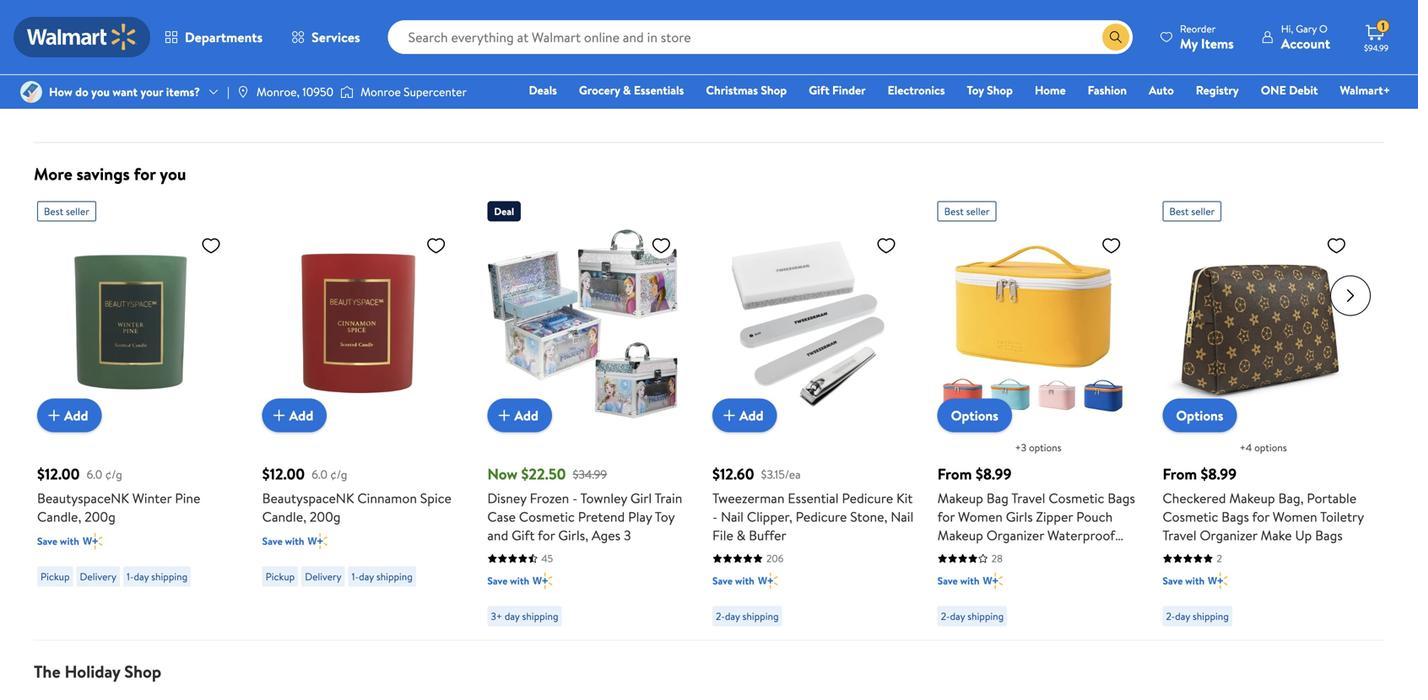 Task type: vqa. For each thing, say whether or not it's contained in the screenshot.
Increase Quantity Great Value Kosher Ground Cinnamon, 2.5 Oz-Count, Current Quantity 1 ICON
no



Task type: describe. For each thing, give the bounding box(es) containing it.
2- for from $8.99 checkered makeup bag, portable cosmetic bags for women toiletry travel organizer make up bags
[[1167, 610, 1176, 624]]

grocery & essentials
[[579, 82, 684, 98]]

my
[[1181, 34, 1198, 53]]

hi,
[[1282, 22, 1294, 36]]

with left walmart plus icon
[[60, 535, 79, 549]]

gift inside gift finder link
[[809, 82, 830, 98]]

deals
[[529, 82, 557, 98]]

organizer inside from $8.99 makeup bag travel cosmetic bags for women girls zipper pouch makeup organizer waterproof cute (bright yellow)
[[987, 527, 1045, 545]]

2 1- from the left
[[352, 570, 359, 585]]

Search search field
[[388, 20, 1133, 54]]

up
[[1296, 527, 1313, 545]]

frozen
[[530, 490, 569, 508]]

now $22.50 $34.99 disney frozen - townley girl train case cosmetic pretend play toy and gift for girls, ages 3
[[488, 464, 683, 545]]

monroe
[[361, 84, 401, 100]]

1 link
[[594, 58, 634, 98]]

ages
[[592, 527, 621, 545]]

items?
[[166, 84, 200, 100]]

monroe, 10950
[[257, 84, 334, 100]]

walmart image
[[27, 24, 137, 51]]

girls,
[[559, 527, 589, 545]]

auto
[[1150, 82, 1175, 98]]

2- for from $8.99 makeup bag travel cosmetic bags for women girls zipper pouch makeup organizer waterproof cute (bright yellow)
[[941, 610, 951, 624]]

 image for monroe supercenter
[[340, 84, 354, 101]]

1 1-day shipping from the left
[[127, 570, 188, 585]]

travel inside from $8.99 makeup bag travel cosmetic bags for women girls zipper pouch makeup organizer waterproof cute (bright yellow)
[[1012, 490, 1046, 508]]

play
[[628, 508, 652, 527]]

how do you want your items?
[[49, 84, 200, 100]]

gary
[[1297, 22, 1318, 36]]

fashion
[[1088, 82, 1128, 98]]

want
[[113, 84, 138, 100]]

2-day shipping for from $8.99 makeup bag travel cosmetic bags for women girls zipper pouch makeup organizer waterproof cute (bright yellow)
[[941, 610, 1004, 624]]

2 inside "link"
[[665, 67, 672, 85]]

1 best seller from the left
[[44, 204, 89, 219]]

essentials
[[634, 82, 684, 98]]

from for from $8.99 makeup bag travel cosmetic bags for women girls zipper pouch makeup organizer waterproof cute (bright yellow)
[[938, 464, 973, 485]]

your
[[141, 84, 163, 100]]

$94.99
[[1365, 42, 1389, 54]]

seller for from $8.99 checkered makeup bag, portable cosmetic bags for women toiletry travel organizer make up bags
[[1192, 204, 1216, 219]]

$8.99 for from $8.99 checkered makeup bag, portable cosmetic bags for women toiletry travel organizer make up bags
[[1201, 464, 1237, 485]]

2 delivery from the left
[[305, 570, 342, 585]]

shop for christmas shop
[[761, 82, 787, 98]]

winter
[[132, 490, 172, 508]]

add button for tweezerman essential pedicure kit - nail clipper, pedicure stone, nail file & buffer image
[[713, 399, 778, 433]]

add to favorites list, makeup bag travel cosmetic bags for women girls zipper pouch makeup organizer waterproof cute (bright yellow) image
[[1102, 235, 1122, 256]]

fashion link
[[1081, 81, 1135, 99]]

1 horizontal spatial toy
[[967, 82, 985, 98]]

- inside "now $22.50 $34.99 disney frozen - townley girl train case cosmetic pretend play toy and gift for girls, ages 3"
[[573, 490, 578, 508]]

¢/g for $12.00 6.0 ¢/g beautyspacenk cinnamon spice candle, 200g
[[330, 467, 347, 483]]

$12.00 for $12.00 6.0 ¢/g beautyspacenk winter pine candle, 200g
[[37, 464, 80, 485]]

services
[[312, 28, 360, 46]]

deal
[[494, 204, 514, 219]]

28
[[992, 552, 1003, 566]]

(bright
[[970, 545, 1011, 564]]

do
[[75, 84, 88, 100]]

pedicure left stone,
[[796, 508, 847, 527]]

1 horizontal spatial 1
[[1382, 19, 1386, 34]]

add to favorites list, beautyspacenk cinnamon spice candle, 200g image
[[426, 235, 447, 256]]

savings
[[77, 162, 130, 186]]

2-day shipping for from $8.99 checkered makeup bag, portable cosmetic bags for women toiletry travel organizer make up bags
[[1167, 610, 1230, 624]]

options for from $8.99 makeup bag travel cosmetic bags for women girls zipper pouch makeup organizer waterproof cute (bright yellow)
[[1030, 441, 1062, 455]]

1 seller from the left
[[66, 204, 89, 219]]

home link
[[1028, 81, 1074, 99]]

options link for from $8.99 makeup bag travel cosmetic bags for women girls zipper pouch makeup organizer waterproof cute (bright yellow)
[[938, 399, 1013, 433]]

0 horizontal spatial shop
[[124, 661, 162, 684]]

home
[[1035, 82, 1066, 98]]

holiday
[[65, 661, 120, 684]]

3+
[[491, 610, 502, 624]]

beautyspacenk winter pine candle, 200g image
[[37, 229, 228, 419]]

account
[[1282, 34, 1331, 53]]

girls
[[1007, 508, 1033, 527]]

best for from $8.99 makeup bag travel cosmetic bags for women girls zipper pouch makeup organizer waterproof cute (bright yellow)
[[945, 204, 964, 219]]

women inside from $8.99 makeup bag travel cosmetic bags for women girls zipper pouch makeup organizer waterproof cute (bright yellow)
[[959, 508, 1003, 527]]

$12.60
[[713, 464, 755, 485]]

makeup bag travel cosmetic bags for women girls zipper pouch makeup organizer waterproof cute (bright yellow) image
[[938, 229, 1129, 419]]

spice
[[420, 490, 452, 508]]

departments
[[185, 28, 263, 46]]

reorder my items
[[1181, 22, 1235, 53]]

add to cart image for tweezerman essential pedicure kit - nail clipper, pedicure stone, nail file & buffer image
[[720, 406, 740, 426]]

best seller for from $8.99 makeup bag travel cosmetic bags for women girls zipper pouch makeup organizer waterproof cute (bright yellow)
[[945, 204, 990, 219]]

10
[[785, 67, 797, 85]]

checkered makeup bag, portable cosmetic bags for women toiletry travel organizer make up bags image
[[1163, 229, 1354, 419]]

beautyspacenk for $12.00 6.0 ¢/g beautyspacenk winter pine candle, 200g
[[37, 490, 129, 508]]

grocery & essentials link
[[572, 81, 692, 99]]

1 2- from the left
[[716, 610, 725, 624]]

finder
[[833, 82, 866, 98]]

more
[[34, 162, 72, 186]]

from $8.99 makeup bag travel cosmetic bags for women girls zipper pouch makeup organizer waterproof cute (bright yellow)
[[938, 464, 1136, 564]]

next page image
[[835, 66, 855, 93]]

1 pickup from the left
[[41, 570, 70, 585]]

monroe supercenter
[[361, 84, 467, 100]]

2 pickup from the left
[[266, 570, 295, 585]]

0 horizontal spatial you
[[91, 84, 110, 100]]

add to favorites list, checkered makeup bag, portable cosmetic bags for women toiletry travel organizer make up bags image
[[1327, 235, 1347, 256]]

makeup left bag
[[938, 490, 984, 508]]

registry link
[[1189, 81, 1247, 99]]

file
[[713, 527, 734, 545]]

gift finder link
[[802, 81, 874, 99]]

45
[[542, 552, 553, 566]]

disney
[[488, 490, 527, 508]]

grocery
[[579, 82, 621, 98]]

3 link
[[702, 58, 743, 98]]

deals link
[[522, 81, 565, 99]]

...
[[753, 69, 761, 87]]

women inside from $8.99 checkered makeup bag, portable cosmetic bags for women toiletry travel organizer make up bags
[[1273, 508, 1318, 527]]

with down checkered
[[1186, 574, 1205, 589]]

add button for the disney frozen - townley girl train case cosmetic pretend play toy and gift for girls, ages 3 image
[[488, 399, 552, 433]]

o
[[1320, 22, 1328, 36]]

seller for from $8.99 makeup bag travel cosmetic bags for women girls zipper pouch makeup organizer waterproof cute (bright yellow)
[[967, 204, 990, 219]]

options for from $8.99 checkered makeup bag, portable cosmetic bags for women toiletry travel organizer make up bags
[[1255, 441, 1288, 455]]

2 horizontal spatial bags
[[1316, 527, 1344, 545]]

pine
[[175, 490, 201, 508]]

gift finder
[[809, 82, 866, 98]]

best seller for from $8.99 checkered makeup bag, portable cosmetic bags for women toiletry travel organizer make up bags
[[1170, 204, 1216, 219]]

options link for from $8.99 checkered makeup bag, portable cosmetic bags for women toiletry travel organizer make up bags
[[1163, 399, 1238, 433]]

shop for toy shop
[[987, 82, 1013, 98]]

train
[[655, 490, 683, 508]]

for right "savings"
[[134, 162, 156, 186]]

walmart+
[[1341, 82, 1391, 98]]

organizer inside from $8.99 checkered makeup bag, portable cosmetic bags for women toiletry travel organizer make up bags
[[1200, 527, 1258, 545]]

2 product group from the left
[[262, 195, 464, 634]]

product group containing now $22.50
[[488, 195, 689, 634]]

kit
[[897, 490, 913, 508]]

stone,
[[851, 508, 888, 527]]

$12.00 for $12.00 6.0 ¢/g beautyspacenk cinnamon spice candle, 200g
[[262, 464, 305, 485]]

with down $12.00 6.0 ¢/g beautyspacenk cinnamon spice candle, 200g
[[285, 535, 304, 549]]

2 link
[[648, 58, 689, 98]]

206
[[767, 552, 784, 566]]

cosmetic inside "now $22.50 $34.99 disney frozen - townley girl train case cosmetic pretend play toy and gift for girls, ages 3"
[[519, 508, 575, 527]]

makeup inside from $8.99 checkered makeup bag, portable cosmetic bags for women toiletry travel organizer make up bags
[[1230, 490, 1276, 508]]

tweezerman essential pedicure kit - nail clipper, pedicure stone, nail file & buffer image
[[713, 229, 904, 419]]

+4 options
[[1240, 441, 1288, 455]]

candle, for $12.00 6.0 ¢/g beautyspacenk winter pine candle, 200g
[[37, 508, 81, 527]]

pedicure left kit on the right of page
[[842, 490, 894, 508]]



Task type: locate. For each thing, give the bounding box(es) containing it.
add to cart image for beautyspacenk cinnamon spice candle, 200g image
[[269, 406, 289, 426]]

1 horizontal spatial you
[[160, 162, 186, 186]]

0 horizontal spatial options
[[1030, 441, 1062, 455]]

add for add to cart icon related to tweezerman essential pedicure kit - nail clipper, pedicure stone, nail file & buffer image
[[740, 407, 764, 425]]

for left bag,
[[1253, 508, 1270, 527]]

1 delivery from the left
[[80, 570, 117, 585]]

1 horizontal spatial &
[[737, 527, 746, 545]]

bags inside from $8.99 makeup bag travel cosmetic bags for women girls zipper pouch makeup organizer waterproof cute (bright yellow)
[[1108, 490, 1136, 508]]

0 horizontal spatial ¢/g
[[105, 467, 122, 483]]

monroe,
[[257, 84, 300, 100]]

6.0 inside $12.00 6.0 ¢/g beautyspacenk cinnamon spice candle, 200g
[[312, 467, 328, 483]]

next slide for more savings for you list image
[[1331, 276, 1372, 316]]

2 horizontal spatial shop
[[987, 82, 1013, 98]]

1 left the essentials
[[612, 67, 617, 85]]

nail right stone,
[[891, 508, 914, 527]]

2 horizontal spatial 2-
[[1167, 610, 1176, 624]]

6.0 inside $12.00 6.0 ¢/g beautyspacenk winter pine candle, 200g
[[87, 467, 102, 483]]

for inside from $8.99 makeup bag travel cosmetic bags for women girls zipper pouch makeup organizer waterproof cute (bright yellow)
[[938, 508, 955, 527]]

2 ¢/g from the left
[[330, 467, 347, 483]]

add to cart image for the disney frozen - townley girl train case cosmetic pretend play toy and gift for girls, ages 3 image
[[494, 406, 515, 426]]

bags
[[1108, 490, 1136, 508], [1222, 508, 1250, 527], [1316, 527, 1344, 545]]

 image for monroe, 10950
[[236, 85, 250, 99]]

1- down $12.00 6.0 ¢/g beautyspacenk cinnamon spice candle, 200g
[[352, 570, 359, 585]]

add button
[[37, 399, 102, 433], [262, 399, 327, 433], [488, 399, 552, 433], [713, 399, 778, 433]]

add button for beautyspacenk cinnamon spice candle, 200g image
[[262, 399, 327, 433]]

0 horizontal spatial 6.0
[[87, 467, 102, 483]]

2 options from the left
[[1255, 441, 1288, 455]]

0 vertical spatial travel
[[1012, 490, 1046, 508]]

2 organizer from the left
[[1200, 527, 1258, 545]]

1 horizontal spatial seller
[[967, 204, 990, 219]]

candle,
[[37, 508, 81, 527], [262, 508, 307, 527]]

checkered
[[1163, 490, 1227, 508]]

0 horizontal spatial candle,
[[37, 508, 81, 527]]

candle, for $12.00 6.0 ¢/g beautyspacenk cinnamon spice candle, 200g
[[262, 508, 307, 527]]

gift left the next page icon
[[809, 82, 830, 98]]

2-
[[716, 610, 725, 624], [941, 610, 951, 624], [1167, 610, 1176, 624]]

$12.00 inside $12.00 6.0 ¢/g beautyspacenk cinnamon spice candle, 200g
[[262, 464, 305, 485]]

from inside from $8.99 makeup bag travel cosmetic bags for women girls zipper pouch makeup organizer waterproof cute (bright yellow)
[[938, 464, 973, 485]]

from $8.99 checkered makeup bag, portable cosmetic bags for women toiletry travel organizer make up bags
[[1163, 464, 1365, 545]]

1 women from the left
[[959, 508, 1003, 527]]

$8.99 inside from $8.99 makeup bag travel cosmetic bags for women girls zipper pouch makeup organizer waterproof cute (bright yellow)
[[976, 464, 1012, 485]]

beautyspacenk cinnamon spice candle, 200g image
[[262, 229, 453, 419]]

1 add button from the left
[[37, 399, 102, 433]]

6 product group from the left
[[1163, 195, 1365, 634]]

pretend
[[578, 508, 625, 527]]

2-day shipping
[[716, 610, 779, 624], [941, 610, 1004, 624], [1167, 610, 1230, 624]]

essential
[[788, 490, 839, 508]]

2 add button from the left
[[262, 399, 327, 433]]

gift right and
[[512, 527, 535, 545]]

1 add to cart image from the left
[[44, 406, 64, 426]]

2 options from the left
[[1177, 407, 1224, 425]]

add for add to cart icon corresponding to beautyspacenk winter pine candle, 200g image
[[64, 407, 88, 425]]

add for add to cart icon for beautyspacenk cinnamon spice candle, 200g image
[[289, 407, 314, 425]]

3 2- from the left
[[1167, 610, 1176, 624]]

¢/g
[[105, 467, 122, 483], [330, 467, 347, 483]]

 image right |
[[236, 85, 250, 99]]

for inside "now $22.50 $34.99 disney frozen - townley girl train case cosmetic pretend play toy and gift for girls, ages 3"
[[538, 527, 555, 545]]

0 horizontal spatial $12.00
[[37, 464, 80, 485]]

1 product group from the left
[[37, 195, 239, 634]]

bags up waterproof
[[1108, 490, 1136, 508]]

toy inside "now $22.50 $34.99 disney frozen - townley girl train case cosmetic pretend play toy and gift for girls, ages 3"
[[655, 508, 675, 527]]

hi, gary o account
[[1282, 22, 1331, 53]]

bags right the up
[[1316, 527, 1344, 545]]

 image
[[340, 84, 354, 101], [236, 85, 250, 99]]

bag,
[[1279, 490, 1304, 508]]

0 horizontal spatial  image
[[236, 85, 250, 99]]

candle, inside $12.00 6.0 ¢/g beautyspacenk winter pine candle, 200g
[[37, 508, 81, 527]]

1 $8.99 from the left
[[976, 464, 1012, 485]]

nail left clipper,
[[721, 508, 744, 527]]

3+ day shipping
[[491, 610, 559, 624]]

bag
[[987, 490, 1009, 508]]

0 horizontal spatial options
[[952, 407, 999, 425]]

2 add from the left
[[289, 407, 314, 425]]

- down $12.60
[[713, 508, 718, 527]]

0 horizontal spatial bags
[[1108, 490, 1136, 508]]

¢/g inside $12.00 6.0 ¢/g beautyspacenk cinnamon spice candle, 200g
[[330, 467, 347, 483]]

1 horizontal spatial options
[[1177, 407, 1224, 425]]

portable
[[1308, 490, 1357, 508]]

1 horizontal spatial 2-day shipping
[[941, 610, 1004, 624]]

$8.99
[[976, 464, 1012, 485], [1201, 464, 1237, 485]]

with
[[60, 535, 79, 549], [285, 535, 304, 549], [510, 574, 530, 589], [736, 574, 755, 589], [961, 574, 980, 589], [1186, 574, 1205, 589]]

1 horizontal spatial 6.0
[[312, 467, 328, 483]]

200g up walmart plus icon
[[85, 508, 116, 527]]

1 6.0 from the left
[[87, 467, 102, 483]]

gift
[[809, 82, 830, 98], [512, 527, 535, 545]]

200g for $12.00 6.0 ¢/g beautyspacenk cinnamon spice candle, 200g
[[310, 508, 341, 527]]

from for from $8.99 checkered makeup bag, portable cosmetic bags for women toiletry travel organizer make up bags
[[1163, 464, 1198, 485]]

1 best from the left
[[44, 204, 63, 219]]

1 horizontal spatial 2-
[[941, 610, 951, 624]]

200g for $12.00 6.0 ¢/g beautyspacenk winter pine candle, 200g
[[85, 508, 116, 527]]

christmas shop link
[[699, 81, 795, 99]]

0 horizontal spatial 1
[[612, 67, 617, 85]]

townley
[[581, 490, 628, 508]]

0 horizontal spatial 3
[[624, 527, 631, 545]]

cute
[[938, 545, 967, 564]]

save
[[37, 535, 57, 549], [262, 535, 283, 549], [488, 574, 508, 589], [713, 574, 733, 589], [938, 574, 958, 589], [1163, 574, 1184, 589]]

5 product group from the left
[[938, 195, 1140, 634]]

options for from $8.99 checkered makeup bag, portable cosmetic bags for women toiletry travel organizer make up bags
[[1177, 407, 1224, 425]]

2 $12.00 from the left
[[262, 464, 305, 485]]

0 horizontal spatial gift
[[512, 527, 535, 545]]

1 vertical spatial 2
[[1217, 552, 1223, 566]]

1 horizontal spatial -
[[713, 508, 718, 527]]

0 vertical spatial toy
[[967, 82, 985, 98]]

makeup
[[938, 490, 984, 508], [1230, 490, 1276, 508], [938, 527, 984, 545]]

$8.99 inside from $8.99 checkered makeup bag, portable cosmetic bags for women toiletry travel organizer make up bags
[[1201, 464, 1237, 485]]

list
[[24, 683, 1395, 696]]

shipping
[[151, 570, 188, 585], [377, 570, 413, 585], [522, 610, 559, 624], [743, 610, 779, 624], [968, 610, 1004, 624], [1193, 610, 1230, 624]]

1 horizontal spatial bags
[[1222, 508, 1250, 527]]

1 horizontal spatial shop
[[761, 82, 787, 98]]

1 options from the left
[[952, 407, 999, 425]]

3 product group from the left
[[488, 195, 689, 634]]

1 vertical spatial 1
[[612, 67, 617, 85]]

3 add from the left
[[515, 407, 539, 425]]

0 horizontal spatial delivery
[[80, 570, 117, 585]]

and
[[488, 527, 509, 545]]

2 6.0 from the left
[[312, 467, 328, 483]]

1 vertical spatial toy
[[655, 508, 675, 527]]

for up 45
[[538, 527, 555, 545]]

¢/g inside $12.00 6.0 ¢/g beautyspacenk winter pine candle, 200g
[[105, 467, 122, 483]]

3 add to cart image from the left
[[494, 406, 515, 426]]

1 horizontal spatial options link
[[1163, 399, 1238, 433]]

add to cart image for beautyspacenk winter pine candle, 200g image
[[44, 406, 64, 426]]

services button
[[277, 17, 375, 57]]

0 vertical spatial 3
[[719, 67, 726, 85]]

product group containing $12.60
[[713, 195, 914, 634]]

1 horizontal spatial $8.99
[[1201, 464, 1237, 485]]

one debit
[[1262, 82, 1319, 98]]

2 horizontal spatial best seller
[[1170, 204, 1216, 219]]

you
[[91, 84, 110, 100], [160, 162, 186, 186]]

0 vertical spatial &
[[623, 82, 631, 98]]

more savings for you
[[34, 162, 186, 186]]

1 1- from the left
[[127, 570, 134, 585]]

day
[[134, 570, 149, 585], [359, 570, 374, 585], [505, 610, 520, 624], [725, 610, 740, 624], [951, 610, 966, 624], [1176, 610, 1191, 624]]

reorder
[[1181, 22, 1216, 36]]

toy right electronics
[[967, 82, 985, 98]]

with down cute
[[961, 574, 980, 589]]

departments button
[[150, 17, 277, 57]]

1 horizontal spatial beautyspacenk
[[262, 490, 354, 508]]

0 horizontal spatial women
[[959, 508, 1003, 527]]

2 down checkered
[[1217, 552, 1223, 566]]

toy shop link
[[960, 81, 1021, 99]]

200g
[[85, 508, 116, 527], [310, 508, 341, 527]]

add to favorites list, disney frozen - townley girl train case cosmetic pretend play toy and gift for girls, ages 3 image
[[651, 235, 672, 256]]

0 horizontal spatial 1-
[[127, 570, 134, 585]]

1 ¢/g from the left
[[105, 467, 122, 483]]

2 200g from the left
[[310, 508, 341, 527]]

the holiday shop
[[34, 661, 162, 684]]

shop inside 'link'
[[761, 82, 787, 98]]

1 horizontal spatial options
[[1255, 441, 1288, 455]]

travel down checkered
[[1163, 527, 1197, 545]]

0 horizontal spatial cosmetic
[[519, 508, 575, 527]]

2 right 1 link
[[665, 67, 672, 85]]

0 vertical spatial gift
[[809, 82, 830, 98]]

1 horizontal spatial 1-day shipping
[[352, 570, 413, 585]]

1 add from the left
[[64, 407, 88, 425]]

1 horizontal spatial 3
[[719, 67, 726, 85]]

2 seller from the left
[[967, 204, 990, 219]]

3 add button from the left
[[488, 399, 552, 433]]

0 horizontal spatial &
[[623, 82, 631, 98]]

for inside from $8.99 checkered makeup bag, portable cosmetic bags for women toiletry travel organizer make up bags
[[1253, 508, 1270, 527]]

$8.99 up bag
[[976, 464, 1012, 485]]

add to cart image
[[44, 406, 64, 426], [269, 406, 289, 426], [494, 406, 515, 426], [720, 406, 740, 426]]

4 add button from the left
[[713, 399, 778, 433]]

from up checkered
[[1163, 464, 1198, 485]]

0 horizontal spatial best seller
[[44, 204, 89, 219]]

0 horizontal spatial nail
[[721, 508, 744, 527]]

1 from from the left
[[938, 464, 973, 485]]

travel right bag
[[1012, 490, 1046, 508]]

cosmetic inside from $8.99 checkered makeup bag, portable cosmetic bags for women toiletry travel organizer make up bags
[[1163, 508, 1219, 527]]

buffer
[[749, 527, 787, 545]]

& right grocery
[[623, 82, 631, 98]]

0 horizontal spatial -
[[573, 490, 578, 508]]

from up cute
[[938, 464, 973, 485]]

auto link
[[1142, 81, 1182, 99]]

options
[[952, 407, 999, 425], [1177, 407, 1224, 425]]

1 horizontal spatial from
[[1163, 464, 1198, 485]]

1 horizontal spatial 2
[[1217, 552, 1223, 566]]

beautyspacenk for $12.00 6.0 ¢/g beautyspacenk cinnamon spice candle, 200g
[[262, 490, 354, 508]]

make
[[1261, 527, 1293, 545]]

makeup left girls
[[938, 527, 984, 545]]

0 horizontal spatial $8.99
[[976, 464, 1012, 485]]

1 up $94.99
[[1382, 19, 1386, 34]]

delivery
[[80, 570, 117, 585], [305, 570, 342, 585]]

2 horizontal spatial 2-day shipping
[[1167, 610, 1230, 624]]

shop right ... on the right top of page
[[761, 82, 787, 98]]

$8.99 up checkered
[[1201, 464, 1237, 485]]

1
[[1382, 19, 1386, 34], [612, 67, 617, 85]]

toy right "play"
[[655, 508, 675, 527]]

1 vertical spatial travel
[[1163, 527, 1197, 545]]

2 options link from the left
[[1163, 399, 1238, 433]]

toiletry
[[1321, 508, 1365, 527]]

travel inside from $8.99 checkered makeup bag, portable cosmetic bags for women toiletry travel organizer make up bags
[[1163, 527, 1197, 545]]

shop left home
[[987, 82, 1013, 98]]

options right +3
[[1030, 441, 1062, 455]]

0 horizontal spatial 2-
[[716, 610, 725, 624]]

1 horizontal spatial 1-
[[352, 570, 359, 585]]

4 add to cart image from the left
[[720, 406, 740, 426]]

0 horizontal spatial best
[[44, 204, 63, 219]]

+3
[[1016, 441, 1027, 455]]

walmart plus image
[[308, 533, 328, 550], [533, 573, 553, 590], [758, 573, 778, 590], [983, 573, 1003, 590], [1209, 573, 1229, 590]]

for up cute
[[938, 508, 955, 527]]

pedicure
[[842, 490, 894, 508], [796, 508, 847, 527]]

christmas shop
[[706, 82, 787, 98]]

3 right ages
[[624, 527, 631, 545]]

pouch
[[1077, 508, 1113, 527]]

3 inside "now $22.50 $34.99 disney frozen - townley girl train case cosmetic pretend play toy and gift for girls, ages 3"
[[624, 527, 631, 545]]

zipper
[[1037, 508, 1074, 527]]

with up 3+ day shipping
[[510, 574, 530, 589]]

options link
[[938, 399, 1013, 433], [1163, 399, 1238, 433]]

0 vertical spatial you
[[91, 84, 110, 100]]

girl
[[631, 490, 652, 508]]

options for from $8.99 makeup bag travel cosmetic bags for women girls zipper pouch makeup organizer waterproof cute (bright yellow)
[[952, 407, 999, 425]]

3 2-day shipping from the left
[[1167, 610, 1230, 624]]

the
[[34, 661, 61, 684]]

best seller
[[44, 204, 89, 219], [945, 204, 990, 219], [1170, 204, 1216, 219]]

christmas
[[706, 82, 759, 98]]

6.0 for $12.00 6.0 ¢/g beautyspacenk winter pine candle, 200g
[[87, 467, 102, 483]]

1 horizontal spatial best
[[945, 204, 964, 219]]

1-day shipping down winter
[[127, 570, 188, 585]]

-
[[573, 490, 578, 508], [713, 508, 718, 527]]

0 horizontal spatial beautyspacenk
[[37, 490, 129, 508]]

1 horizontal spatial nail
[[891, 508, 914, 527]]

add to favorites list, tweezerman essential pedicure kit - nail clipper, pedicure stone, nail file & buffer image
[[877, 235, 897, 256]]

2 2- from the left
[[941, 610, 951, 624]]

&
[[623, 82, 631, 98], [737, 527, 746, 545]]

1 horizontal spatial organizer
[[1200, 527, 1258, 545]]

1 vertical spatial gift
[[512, 527, 535, 545]]

4 add from the left
[[740, 407, 764, 425]]

from inside from $8.99 checkered makeup bag, portable cosmetic bags for women toiletry travel organizer make up bags
[[1163, 464, 1198, 485]]

1 horizontal spatial $12.00
[[262, 464, 305, 485]]

1 vertical spatial you
[[160, 162, 186, 186]]

2 horizontal spatial cosmetic
[[1163, 508, 1219, 527]]

toy
[[967, 82, 985, 98], [655, 508, 675, 527]]

3 seller from the left
[[1192, 204, 1216, 219]]

& inside $12.60 $3.15/ea tweezerman essential pedicure kit - nail clipper, pedicure stone, nail file & buffer
[[737, 527, 746, 545]]

clipper,
[[747, 508, 793, 527]]

2 nail from the left
[[891, 508, 914, 527]]

organizer left make
[[1200, 527, 1258, 545]]

2 beautyspacenk from the left
[[262, 490, 354, 508]]

best for from $8.99 checkered makeup bag, portable cosmetic bags for women toiletry travel organizer make up bags
[[1170, 204, 1190, 219]]

walmart+ link
[[1333, 81, 1399, 99]]

beautyspacenk inside $12.00 6.0 ¢/g beautyspacenk cinnamon spice candle, 200g
[[262, 490, 354, 508]]

1 candle, from the left
[[37, 508, 81, 527]]

one
[[1262, 82, 1287, 98]]

you right do on the top
[[91, 84, 110, 100]]

0 horizontal spatial 2-day shipping
[[716, 610, 779, 624]]

1 horizontal spatial travel
[[1163, 527, 1197, 545]]

200g inside $12.00 6.0 ¢/g beautyspacenk winter pine candle, 200g
[[85, 508, 116, 527]]

1 200g from the left
[[85, 508, 116, 527]]

0 horizontal spatial from
[[938, 464, 973, 485]]

add
[[64, 407, 88, 425], [289, 407, 314, 425], [515, 407, 539, 425], [740, 407, 764, 425]]

200g left the cinnamon
[[310, 508, 341, 527]]

add button for beautyspacenk winter pine candle, 200g image
[[37, 399, 102, 433]]

waterproof
[[1048, 527, 1116, 545]]

1 horizontal spatial ¢/g
[[330, 467, 347, 483]]

you right "savings"
[[160, 162, 186, 186]]

+3 options
[[1016, 441, 1062, 455]]

0 vertical spatial 2
[[665, 67, 672, 85]]

for
[[134, 162, 156, 186], [938, 508, 955, 527], [1253, 508, 1270, 527], [538, 527, 555, 545]]

walmart plus image
[[83, 533, 102, 550]]

1-day shipping down the cinnamon
[[352, 570, 413, 585]]

1 horizontal spatial women
[[1273, 508, 1318, 527]]

add for add to cart icon corresponding to the disney frozen - townley girl train case cosmetic pretend play toy and gift for girls, ages 3 image
[[515, 407, 539, 425]]

2 best seller from the left
[[945, 204, 990, 219]]

2 add to cart image from the left
[[269, 406, 289, 426]]

1- down winter
[[127, 570, 134, 585]]

beautyspacenk left the cinnamon
[[262, 490, 354, 508]]

0 horizontal spatial seller
[[66, 204, 89, 219]]

disney frozen - townley girl train case cosmetic pretend play toy and gift for girls, ages 3 image
[[488, 229, 678, 419]]

1 vertical spatial 3
[[624, 527, 631, 545]]

debit
[[1290, 82, 1319, 98]]

tweezerman
[[713, 490, 785, 508]]

3 left ... on the right top of page
[[719, 67, 726, 85]]

2 2-day shipping from the left
[[941, 610, 1004, 624]]

electronics
[[888, 82, 946, 98]]

product group
[[37, 195, 239, 634], [262, 195, 464, 634], [488, 195, 689, 634], [713, 195, 914, 634], [938, 195, 1140, 634], [1163, 195, 1365, 634]]

2 1-day shipping from the left
[[352, 570, 413, 585]]

& right file
[[737, 527, 746, 545]]

supercenter
[[404, 84, 467, 100]]

4 product group from the left
[[713, 195, 914, 634]]

- right frozen
[[573, 490, 578, 508]]

0 horizontal spatial 2
[[665, 67, 672, 85]]

beautyspacenk up walmart plus icon
[[37, 490, 129, 508]]

now
[[488, 464, 518, 485]]

toy shop
[[967, 82, 1013, 98]]

6.0 for $12.00 6.0 ¢/g beautyspacenk cinnamon spice candle, 200g
[[312, 467, 328, 483]]

2 $8.99 from the left
[[1201, 464, 1237, 485]]

1 horizontal spatial candle,
[[262, 508, 307, 527]]

+4
[[1240, 441, 1253, 455]]

¢/g for $12.00 6.0 ¢/g beautyspacenk winter pine candle, 200g
[[105, 467, 122, 483]]

0 horizontal spatial organizer
[[987, 527, 1045, 545]]

$12.00 inside $12.00 6.0 ¢/g beautyspacenk winter pine candle, 200g
[[37, 464, 80, 485]]

200g inside $12.00 6.0 ¢/g beautyspacenk cinnamon spice candle, 200g
[[310, 508, 341, 527]]

1 horizontal spatial 200g
[[310, 508, 341, 527]]

1 nail from the left
[[721, 508, 744, 527]]

3 best from the left
[[1170, 204, 1190, 219]]

1 organizer from the left
[[987, 527, 1045, 545]]

1 horizontal spatial cosmetic
[[1049, 490, 1105, 508]]

1 horizontal spatial  image
[[340, 84, 354, 101]]

|
[[227, 84, 230, 100]]

1 horizontal spatial best seller
[[945, 204, 990, 219]]

2 from from the left
[[1163, 464, 1198, 485]]

1 horizontal spatial delivery
[[305, 570, 342, 585]]

2 horizontal spatial best
[[1170, 204, 1190, 219]]

3 best seller from the left
[[1170, 204, 1216, 219]]

0 horizontal spatial pickup
[[41, 570, 70, 585]]

makeup left bag,
[[1230, 490, 1276, 508]]

 image right 10950
[[340, 84, 354, 101]]

from
[[938, 464, 973, 485], [1163, 464, 1198, 485]]

beautyspacenk inside $12.00 6.0 ¢/g beautyspacenk winter pine candle, 200g
[[37, 490, 129, 508]]

shop
[[761, 82, 787, 98], [987, 82, 1013, 98], [124, 661, 162, 684]]

Walmart Site-Wide search field
[[388, 20, 1133, 54]]

1 options from the left
[[1030, 441, 1062, 455]]

case
[[488, 508, 516, 527]]

cosmetic inside from $8.99 makeup bag travel cosmetic bags for women girls zipper pouch makeup organizer waterproof cute (bright yellow)
[[1049, 490, 1105, 508]]

shop right "holiday" at the left of the page
[[124, 661, 162, 684]]

search icon image
[[1110, 30, 1123, 44]]

$8.99 for from $8.99 makeup bag travel cosmetic bags for women girls zipper pouch makeup organizer waterproof cute (bright yellow)
[[976, 464, 1012, 485]]

candle, inside $12.00 6.0 ¢/g beautyspacenk cinnamon spice candle, 200g
[[262, 508, 307, 527]]

gift inside "now $22.50 $34.99 disney frozen - townley girl train case cosmetic pretend play toy and gift for girls, ages 3"
[[512, 527, 535, 545]]

bags left make
[[1222, 508, 1250, 527]]

1 vertical spatial &
[[737, 527, 746, 545]]

1 2-day shipping from the left
[[716, 610, 779, 624]]

$12.00 6.0 ¢/g beautyspacenk winter pine candle, 200g
[[37, 464, 201, 527]]

0 horizontal spatial options link
[[938, 399, 1013, 433]]

0 horizontal spatial travel
[[1012, 490, 1046, 508]]

0 horizontal spatial 200g
[[85, 508, 116, 527]]

add to favorites list, beautyspacenk winter pine candle, 200g image
[[201, 235, 221, 256]]

1 horizontal spatial gift
[[809, 82, 830, 98]]

organizer up 28 at the bottom of page
[[987, 527, 1045, 545]]

options right "+4"
[[1255, 441, 1288, 455]]

1 horizontal spatial pickup
[[266, 570, 295, 585]]

2
[[665, 67, 672, 85], [1217, 552, 1223, 566]]

0 horizontal spatial toy
[[655, 508, 675, 527]]

how
[[49, 84, 72, 100]]

0 horizontal spatial 1-day shipping
[[127, 570, 188, 585]]

2 horizontal spatial seller
[[1192, 204, 1216, 219]]

2 candle, from the left
[[262, 508, 307, 527]]

 image
[[20, 81, 42, 103]]

- inside $12.60 $3.15/ea tweezerman essential pedicure kit - nail clipper, pedicure stone, nail file & buffer
[[713, 508, 718, 527]]

with down buffer
[[736, 574, 755, 589]]

cosmetic
[[1049, 490, 1105, 508], [519, 508, 575, 527], [1163, 508, 1219, 527]]

1 options link from the left
[[938, 399, 1013, 433]]

1 $12.00 from the left
[[37, 464, 80, 485]]

2 best from the left
[[945, 204, 964, 219]]

2 women from the left
[[1273, 508, 1318, 527]]

1 beautyspacenk from the left
[[37, 490, 129, 508]]

pickup
[[41, 570, 70, 585], [266, 570, 295, 585]]

0 vertical spatial 1
[[1382, 19, 1386, 34]]

yellow)
[[1014, 545, 1055, 564]]



